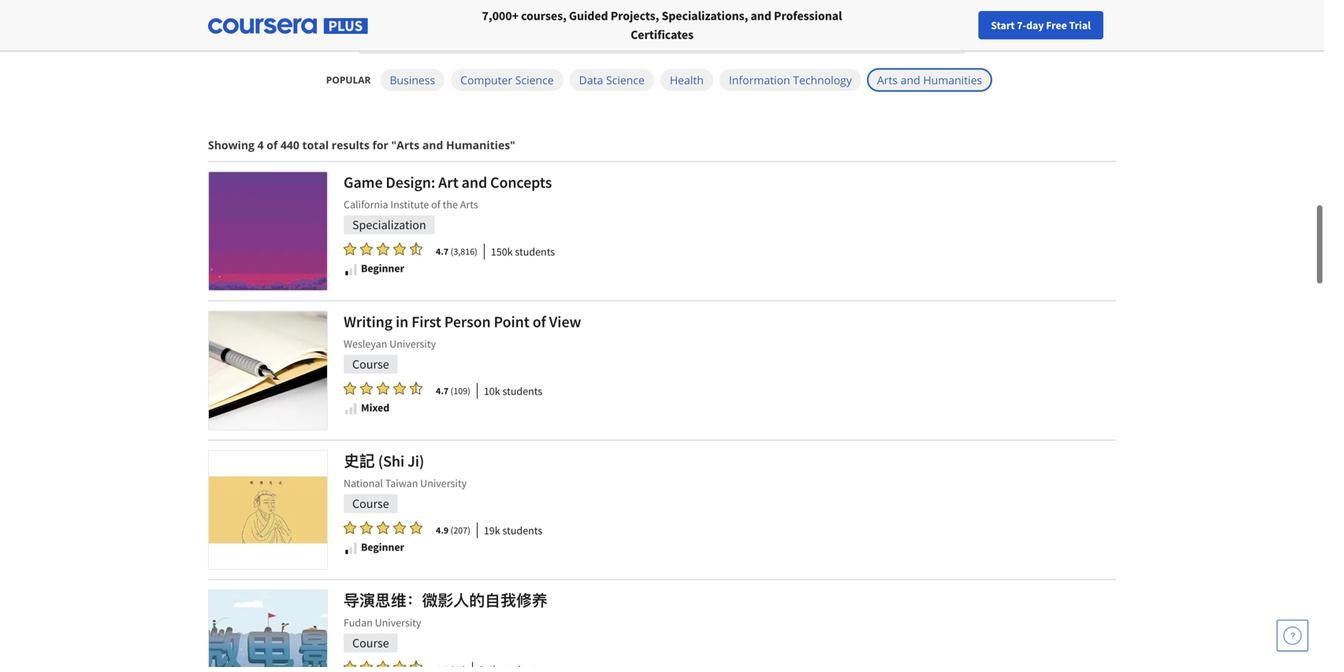 Task type: describe. For each thing, give the bounding box(es) containing it.
health
[[670, 73, 704, 88]]

data science
[[579, 73, 645, 88]]

showing
[[208, 138, 255, 153]]

filled star image up the mixed
[[360, 382, 373, 396]]

(109)
[[451, 385, 471, 397]]

science for computer science
[[515, 73, 554, 88]]

half filled star image for design:
[[410, 242, 423, 256]]

arts inside game design: art and concepts california institute of the arts specialization
[[460, 197, 478, 212]]

course inside the 史記 (shi ji) national taiwan university course
[[352, 496, 389, 512]]

ji)
[[408, 452, 424, 471]]

game design: art and concepts by california institute of the arts image
[[209, 172, 327, 291]]

california
[[344, 197, 388, 212]]

7,000+
[[482, 8, 519, 24]]

find your new career link
[[980, 16, 1095, 35]]

business button
[[380, 69, 445, 91]]

help center image
[[1284, 627, 1302, 646]]

in
[[396, 312, 409, 332]]

beginner for design:
[[361, 261, 404, 276]]

guided
[[569, 8, 608, 24]]

business
[[390, 73, 435, 88]]

(3,816)
[[451, 246, 478, 258]]

4.7 for first
[[436, 385, 449, 397]]

data
[[579, 73, 603, 88]]

data science button
[[570, 69, 654, 91]]

health button
[[661, 69, 713, 91]]

Search the 7,000+ courses in Coursera Plus text field
[[360, 21, 931, 52]]

popular
[[326, 73, 371, 86]]

19k students
[[484, 524, 543, 538]]

career
[[1057, 18, 1087, 32]]

find
[[988, 18, 1009, 32]]

beginner for (shi
[[361, 540, 404, 555]]

(207)
[[451, 525, 471, 537]]

point
[[494, 312, 530, 332]]

4
[[257, 138, 264, 153]]

game
[[344, 173, 383, 192]]

university inside the 史記 (shi ji) national taiwan university course
[[420, 477, 467, 491]]

certificates
[[631, 27, 694, 43]]

computer
[[461, 73, 513, 88]]

filled star image left 4.7 (109)
[[393, 382, 406, 396]]

person
[[444, 312, 491, 332]]

beginner level image
[[344, 541, 358, 556]]

students for taiwan
[[503, 524, 543, 538]]

for
[[372, 138, 389, 153]]

specialization
[[352, 217, 426, 233]]

导演思维：微影人的自我修养 by fudan university image
[[209, 591, 327, 668]]

university inside "writing in first person point of view wesleyan university course"
[[390, 337, 436, 351]]

导演思维：微影人的自我修养 fudan university course
[[344, 591, 548, 652]]

start 7-day free trial
[[991, 18, 1091, 32]]

150k students
[[491, 245, 555, 259]]

technology
[[793, 73, 852, 88]]

free
[[1046, 18, 1067, 32]]

4.7 for art
[[436, 246, 449, 258]]

beginner level image
[[344, 262, 358, 277]]

game design: art and concepts california institute of the arts specialization
[[344, 173, 552, 233]]

writing in first person point of view by wesleyan university image
[[209, 312, 327, 430]]

mixed level image
[[344, 402, 358, 416]]

taiwan
[[385, 477, 418, 491]]

courses,
[[521, 8, 567, 24]]

start
[[991, 18, 1015, 32]]

total
[[302, 138, 329, 153]]

coursera plus image
[[208, 18, 368, 34]]

day
[[1027, 18, 1044, 32]]

course inside "writing in first person point of view wesleyan university course"
[[352, 357, 389, 373]]

students for concepts
[[515, 245, 555, 259]]

filled star image left 4.9
[[410, 521, 423, 535]]

concepts
[[490, 173, 552, 192]]

mixed
[[361, 401, 390, 415]]



Task type: vqa. For each thing, say whether or not it's contained in the screenshot.


Task type: locate. For each thing, give the bounding box(es) containing it.
7,000+ courses, guided projects, specializations, and professional certificates
[[482, 8, 842, 43]]

and inside button
[[901, 73, 921, 88]]

2 vertical spatial of
[[533, 312, 546, 332]]

0 vertical spatial half filled star image
[[410, 242, 423, 256]]

and left 'humanities'
[[901, 73, 921, 88]]

1 vertical spatial course
[[352, 496, 389, 512]]

arts and humanities
[[877, 73, 983, 88]]

specializations,
[[662, 8, 748, 24]]

1 vertical spatial university
[[420, 477, 467, 491]]

and right art
[[462, 173, 487, 192]]

4.9
[[436, 525, 449, 537]]

computer science button
[[451, 69, 563, 91]]

information
[[729, 73, 790, 88]]

science for data science
[[606, 73, 645, 88]]

students for point
[[503, 384, 543, 399]]

1 vertical spatial 4.7
[[436, 385, 449, 397]]

view
[[549, 312, 581, 332]]

0 horizontal spatial science
[[515, 73, 554, 88]]

4.7 left the (109) at left bottom
[[436, 385, 449, 397]]

half filled star image left 4.7 (109)
[[410, 382, 423, 396]]

"arts
[[391, 138, 420, 153]]

writing in first person point of view wesleyan university course
[[344, 312, 581, 373]]

0 horizontal spatial of
[[267, 138, 278, 153]]

3 half filled star image from the top
[[410, 661, 423, 668]]

1 half filled star image from the top
[[410, 242, 423, 256]]

beginner right beginner level icon
[[361, 261, 404, 276]]

史記 (shi ji) by national taiwan university image
[[209, 451, 327, 570]]

humanities
[[923, 73, 983, 88]]

university inside the 导演思维：微影人的自我修养 fudan university course
[[375, 616, 421, 630]]

1 vertical spatial arts
[[460, 197, 478, 212]]

4.7 (3,816)
[[436, 246, 478, 258]]

1 vertical spatial of
[[431, 197, 441, 212]]

0 vertical spatial arts
[[877, 73, 898, 88]]

national
[[344, 477, 383, 491]]

course down 'fudan' on the bottom of page
[[352, 636, 389, 652]]

0 vertical spatial of
[[267, 138, 278, 153]]

史記 (shi ji) national taiwan university course
[[344, 452, 467, 512]]

0 vertical spatial course
[[352, 357, 389, 373]]

science right data
[[606, 73, 645, 88]]

art
[[438, 173, 459, 192]]

students right 19k
[[503, 524, 543, 538]]

of right 4
[[267, 138, 278, 153]]

1 vertical spatial students
[[503, 384, 543, 399]]

2 vertical spatial students
[[503, 524, 543, 538]]

students right 10k
[[503, 384, 543, 399]]

1 4.7 from the top
[[436, 246, 449, 258]]

university
[[390, 337, 436, 351], [420, 477, 467, 491], [375, 616, 421, 630]]

wesleyan
[[344, 337, 387, 351]]

4.7 (109)
[[436, 385, 471, 397]]

science right 'computer'
[[515, 73, 554, 88]]

filled star image up 'mixed level' icon
[[344, 382, 356, 396]]

150k
[[491, 245, 513, 259]]

2 beginner from the top
[[361, 540, 404, 555]]

2 vertical spatial half filled star image
[[410, 661, 423, 668]]

humanities"
[[446, 138, 515, 153]]

of inside game design: art and concepts california institute of the arts specialization
[[431, 197, 441, 212]]

4.9 (207)
[[436, 525, 471, 537]]

2 science from the left
[[606, 73, 645, 88]]

1 vertical spatial half filled star image
[[410, 382, 423, 396]]

2 course from the top
[[352, 496, 389, 512]]

0 vertical spatial university
[[390, 337, 436, 351]]

3 course from the top
[[352, 636, 389, 652]]

史記
[[344, 452, 375, 471]]

and left professional
[[751, 8, 772, 24]]

students
[[515, 245, 555, 259], [503, 384, 543, 399], [503, 524, 543, 538]]

4.7 left (3,816)
[[436, 246, 449, 258]]

design:
[[386, 173, 435, 192]]

and right "arts
[[422, 138, 443, 153]]

course down wesleyan
[[352, 357, 389, 373]]

1 science from the left
[[515, 73, 554, 88]]

find your new career
[[988, 18, 1087, 32]]

university down ji)
[[420, 477, 467, 491]]

10k students
[[484, 384, 543, 399]]

information technology button
[[720, 69, 862, 91]]

1 course from the top
[[352, 357, 389, 373]]

writing
[[344, 312, 393, 332]]

filled star image
[[344, 382, 356, 396], [360, 382, 373, 396], [393, 382, 406, 396], [360, 521, 373, 535], [410, 521, 423, 535]]

(shi
[[378, 452, 405, 471]]

half filled star image
[[410, 242, 423, 256], [410, 382, 423, 396], [410, 661, 423, 668]]

university down in
[[390, 337, 436, 351]]

19k
[[484, 524, 500, 538]]

arts and humanities button
[[868, 69, 992, 91]]

of left the
[[431, 197, 441, 212]]

filled star image
[[344, 242, 356, 256], [360, 242, 373, 256], [377, 242, 389, 256], [393, 242, 406, 256], [377, 382, 389, 396], [344, 521, 356, 535], [377, 521, 389, 535], [393, 521, 406, 535], [344, 661, 356, 668], [360, 661, 373, 668], [377, 661, 389, 668], [393, 661, 406, 668]]

1 vertical spatial beginner
[[361, 540, 404, 555]]

trial
[[1069, 18, 1091, 32]]

institute
[[391, 197, 429, 212]]

students right 150k
[[515, 245, 555, 259]]

projects,
[[611, 8, 659, 24]]

1 horizontal spatial arts
[[877, 73, 898, 88]]

showing 4 of 440 total results for "arts and humanities"
[[208, 138, 515, 153]]

information technology
[[729, 73, 852, 88]]

10k
[[484, 384, 500, 399]]

2 half filled star image from the top
[[410, 382, 423, 396]]

1 horizontal spatial of
[[431, 197, 441, 212]]

2 vertical spatial course
[[352, 636, 389, 652]]

course
[[352, 357, 389, 373], [352, 496, 389, 512], [352, 636, 389, 652]]

1 beginner from the top
[[361, 261, 404, 276]]

2 4.7 from the top
[[436, 385, 449, 397]]

1 horizontal spatial science
[[606, 73, 645, 88]]

half filled star image down specialization on the left of page
[[410, 242, 423, 256]]

4.7
[[436, 246, 449, 258], [436, 385, 449, 397]]

of left view
[[533, 312, 546, 332]]

of inside "writing in first person point of view wesleyan university course"
[[533, 312, 546, 332]]

course down national
[[352, 496, 389, 512]]

fudan
[[344, 616, 373, 630]]

professional
[[774, 8, 842, 24]]

half filled star image down the 导演思维：微影人的自我修养 fudan university course
[[410, 661, 423, 668]]

half filled star image for in
[[410, 382, 423, 396]]

arts right technology
[[877, 73, 898, 88]]

results
[[332, 138, 370, 153]]

0 vertical spatial 4.7
[[436, 246, 449, 258]]

and
[[751, 8, 772, 24], [901, 73, 921, 88], [422, 138, 443, 153], [462, 173, 487, 192]]

course inside the 导演思维：微影人的自我修养 fudan university course
[[352, 636, 389, 652]]

of
[[267, 138, 278, 153], [431, 197, 441, 212], [533, 312, 546, 332]]

first
[[412, 312, 441, 332]]

0 vertical spatial beginner
[[361, 261, 404, 276]]

your
[[1011, 18, 1032, 32]]

filled star image down national
[[360, 521, 373, 535]]

the
[[443, 197, 458, 212]]

beginner
[[361, 261, 404, 276], [361, 540, 404, 555]]

university right 'fudan' on the bottom of page
[[375, 616, 421, 630]]

440
[[281, 138, 300, 153]]

0 horizontal spatial arts
[[460, 197, 478, 212]]

None search field
[[217, 10, 595, 41]]

beginner right beginner level image
[[361, 540, 404, 555]]

science
[[515, 73, 554, 88], [606, 73, 645, 88]]

start 7-day free trial button
[[979, 11, 1104, 39]]

arts
[[877, 73, 898, 88], [460, 197, 478, 212]]

and inside 7,000+ courses, guided projects, specializations, and professional certificates
[[751, 8, 772, 24]]

new
[[1034, 18, 1055, 32]]

2 horizontal spatial of
[[533, 312, 546, 332]]

0 vertical spatial students
[[515, 245, 555, 259]]

2 vertical spatial university
[[375, 616, 421, 630]]

and inside game design: art and concepts california institute of the arts specialization
[[462, 173, 487, 192]]

arts right the
[[460, 197, 478, 212]]

computer science
[[461, 73, 554, 88]]

导演思维：微影人的自我修养
[[344, 591, 548, 611]]

7-
[[1017, 18, 1027, 32]]

arts inside button
[[877, 73, 898, 88]]



